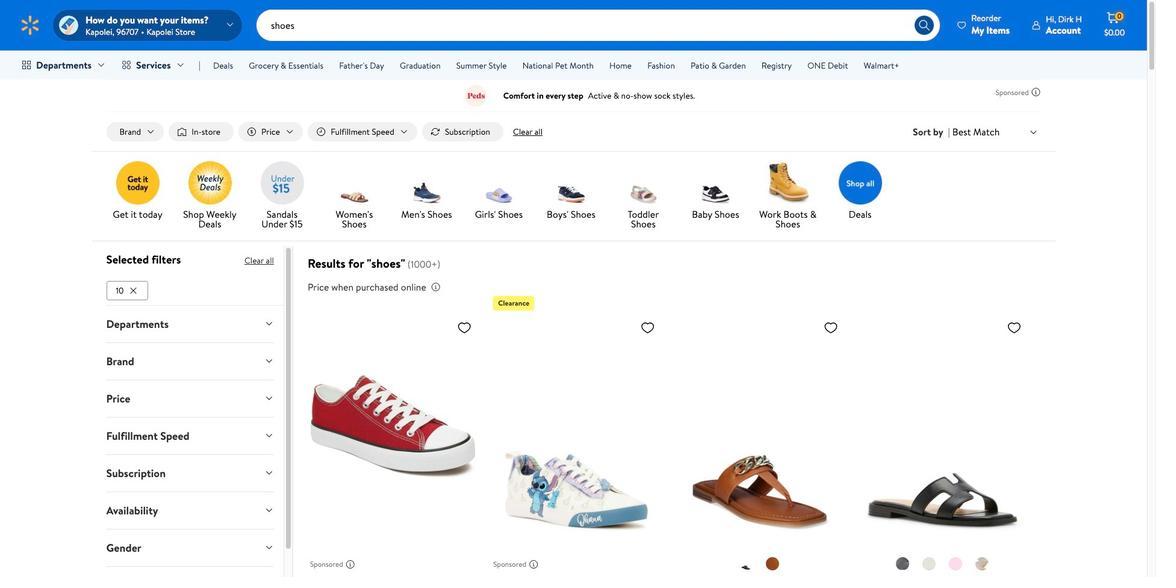 Task type: vqa. For each thing, say whether or not it's contained in the screenshot.
Bone Paris IMAGE
yes



Task type: describe. For each thing, give the bounding box(es) containing it.
get it today image
[[116, 161, 159, 205]]

sandals under $15 image
[[260, 161, 304, 205]]

weekly deals image
[[188, 161, 232, 205]]

disney stitch women's low top lace up sneaker, sizes 6-11 image
[[493, 316, 660, 541]]

ad disclaimer and feedback image
[[346, 560, 355, 569]]

legal information image
[[431, 282, 441, 292]]

add to favorites list, shirry womens canvas shoes low top shoes fashion sneaker walking shoes for woman classic casual sneaker(red 10) image
[[457, 320, 472, 335]]

bone paris image
[[922, 557, 937, 571]]

2 tab from the top
[[97, 343, 284, 380]]

6 tab from the top
[[97, 492, 284, 529]]

search icon image
[[918, 19, 930, 31]]

girls image
[[477, 161, 521, 205]]

black paris image
[[896, 557, 910, 571]]

walmart homepage image
[[19, 14, 41, 36]]

work boots & shoes image
[[766, 161, 810, 205]]

madden girl women's hailey h-band flat slide sandal image
[[860, 316, 1026, 541]]

deals image
[[839, 161, 882, 205]]

add to favorites list, disney stitch women's low top lace up sneaker, sizes 6-11 image
[[641, 320, 655, 335]]

3 tab from the top
[[97, 380, 284, 417]]

time and tru women's t-strap sandals with chain accent, sizes 6-11 image
[[677, 316, 843, 541]]

8 tab from the top
[[97, 567, 284, 577]]

Search search field
[[257, 10, 940, 41]]



Task type: locate. For each thing, give the bounding box(es) containing it.
boys image
[[549, 161, 593, 205]]

add to favorites list, time and tru women's t-strap sandals with chain accent, sizes 6-11 image
[[824, 320, 838, 335]]

5 tab from the top
[[97, 455, 284, 492]]

silver rhinestone image
[[975, 557, 990, 571]]

remove filter 10 image
[[129, 286, 138, 296]]

applied filters section element
[[106, 252, 181, 267]]

toddler image
[[622, 161, 665, 205]]

add to favorites list, madden girl women's hailey h-band flat slide sandal image
[[1007, 320, 1022, 335]]

women's shoes image
[[333, 161, 376, 205]]

tab
[[97, 306, 284, 342], [97, 343, 284, 380], [97, 380, 284, 417], [97, 418, 284, 454], [97, 455, 284, 492], [97, 492, 284, 529], [97, 530, 284, 566], [97, 567, 284, 577]]

baby image
[[694, 161, 737, 205]]

0 horizontal spatial ad disclaimer and feedback image
[[529, 560, 538, 569]]

1 tab from the top
[[97, 306, 284, 342]]

pink paris image
[[949, 557, 963, 571]]

Walmart Site-Wide search field
[[257, 10, 940, 41]]

sort by best match image
[[1029, 127, 1038, 137]]

men's shoes image
[[405, 161, 448, 205]]

black image
[[739, 557, 753, 571]]

1 vertical spatial ad disclaimer and feedback image
[[529, 560, 538, 569]]

ad disclaimer and feedback image
[[1031, 87, 1041, 97], [529, 560, 538, 569]]

shirry womens canvas shoes low top shoes fashion sneaker walking shoes for woman classic casual sneaker(red 10) image
[[310, 316, 476, 541]]

7 tab from the top
[[97, 530, 284, 566]]

 image
[[59, 16, 78, 35]]

4 tab from the top
[[97, 418, 284, 454]]

sort and filter section element
[[92, 113, 1055, 151]]

cognac image
[[765, 557, 780, 571]]

list item
[[106, 279, 150, 300]]

0 vertical spatial ad disclaimer and feedback image
[[1031, 87, 1041, 97]]

1 horizontal spatial ad disclaimer and feedback image
[[1031, 87, 1041, 97]]



